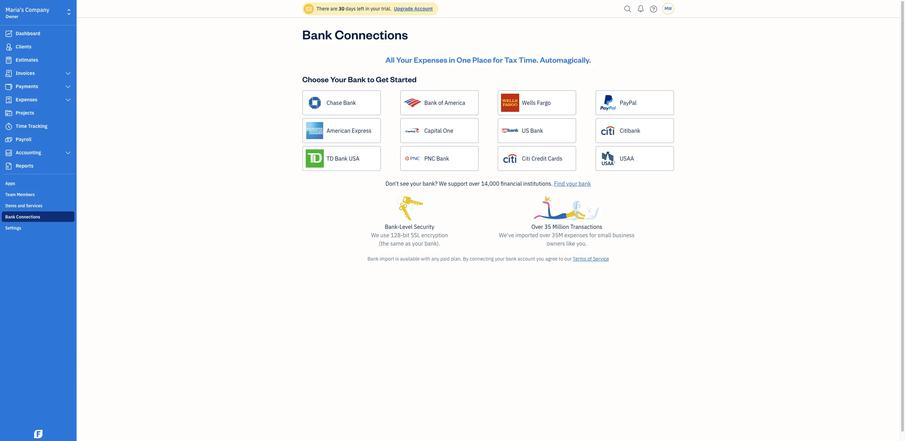 Task type: locate. For each thing, give the bounding box(es) containing it.
bank right chase
[[343, 99, 356, 106]]

0 vertical spatial for
[[493, 55, 503, 64]]

by
[[463, 256, 469, 262]]

1 horizontal spatial bank
[[579, 180, 591, 187]]

1 vertical spatial your
[[330, 74, 346, 84]]

payroll
[[16, 136, 31, 142]]

clients
[[16, 44, 31, 50]]

citi credit cards
[[522, 155, 563, 162]]

we right the "bank?" at left
[[439, 180, 447, 187]]

to left get
[[367, 74, 375, 84]]

bank connections
[[302, 26, 408, 43], [5, 214, 40, 219]]

chart image
[[5, 149, 13, 156]]

paid
[[441, 256, 450, 262]]

all
[[386, 55, 395, 64]]

mw button
[[663, 3, 674, 15]]

don't
[[386, 180, 399, 187]]

paypal
[[620, 99, 637, 106]]

us
[[522, 127, 529, 134]]

team members link
[[2, 189, 75, 200]]

0 horizontal spatial connections
[[16, 214, 40, 219]]

credit
[[532, 155, 547, 162]]

automagically.
[[540, 55, 591, 64]]

bank left account
[[506, 256, 517, 262]]

pnc bank
[[424, 155, 449, 162]]

invoices link
[[2, 67, 75, 80]]

1 vertical spatial expenses
[[16, 97, 37, 103]]

over inside over 35 million transactions we've imported over 35m expenses for small business owners like you.
[[540, 232, 551, 239]]

owners
[[547, 240, 565, 247]]

trial.
[[382, 6, 392, 12]]

get
[[376, 74, 389, 84]]

1 horizontal spatial connections
[[335, 26, 408, 43]]

dashboard
[[16, 30, 40, 37]]

search image
[[623, 4, 634, 14]]

over
[[469, 180, 480, 187], [540, 232, 551, 239]]

of right terms
[[588, 256, 592, 262]]

2 chevron large down image from the top
[[65, 97, 71, 103]]

0 vertical spatial in
[[366, 6, 370, 12]]

go to help image
[[648, 4, 659, 14]]

expenses inside main element
[[16, 97, 37, 103]]

0 vertical spatial expenses
[[414, 55, 448, 64]]

we left use
[[371, 232, 379, 239]]

with
[[421, 256, 430, 262]]

0 vertical spatial bank
[[579, 180, 591, 187]]

your down "ssl"
[[412, 240, 423, 247]]

1 horizontal spatial over
[[540, 232, 551, 239]]

connections down items and services
[[16, 214, 40, 219]]

started
[[390, 74, 417, 84]]

bank left 'america'
[[424, 99, 437, 106]]

in
[[366, 6, 370, 12], [449, 55, 455, 64]]

0 vertical spatial to
[[367, 74, 375, 84]]

time tracking link
[[2, 120, 75, 133]]

over 35 million transactions we've imported over 35m expenses for small business owners like you.
[[499, 223, 635, 247]]

time tracking
[[16, 123, 47, 129]]

chevron large down image
[[65, 84, 71, 90], [65, 97, 71, 103], [65, 150, 71, 156]]

cards
[[548, 155, 563, 162]]

0 vertical spatial of
[[439, 99, 443, 106]]

agree
[[546, 256, 558, 262]]

team members
[[5, 192, 35, 197]]

expenses down the 'payments'
[[16, 97, 37, 103]]

to left the our
[[559, 256, 563, 262]]

bank connections down items and services
[[5, 214, 40, 219]]

0 horizontal spatial to
[[367, 74, 375, 84]]

choose
[[302, 74, 329, 84]]

chase bank
[[327, 99, 356, 106]]

accounting link
[[2, 147, 75, 159]]

bank inside main element
[[5, 214, 15, 219]]

expenses up started
[[414, 55, 448, 64]]

terms
[[573, 256, 587, 262]]

plan.
[[451, 256, 462, 262]]

1 chevron large down image from the top
[[65, 84, 71, 90]]

your left trial.
[[371, 6, 380, 12]]

connecting
[[470, 256, 494, 262]]

chevron large down image for accounting
[[65, 150, 71, 156]]

0 vertical spatial we
[[439, 180, 447, 187]]

us bank
[[522, 127, 543, 134]]

bank
[[579, 180, 591, 187], [506, 256, 517, 262]]

1 vertical spatial connections
[[16, 214, 40, 219]]

1 vertical spatial for
[[590, 232, 597, 239]]

in right left
[[366, 6, 370, 12]]

bank down the items at the left top of the page
[[5, 214, 15, 219]]

your
[[396, 55, 412, 64], [330, 74, 346, 84]]

your
[[371, 6, 380, 12], [410, 180, 421, 187], [566, 180, 578, 187], [412, 240, 423, 247], [495, 256, 505, 262]]

1 vertical spatial to
[[559, 256, 563, 262]]

0 vertical spatial chevron large down image
[[65, 84, 71, 90]]

3 chevron large down image from the top
[[65, 150, 71, 156]]

members
[[17, 192, 35, 197]]

1 vertical spatial bank
[[506, 256, 517, 262]]

we've
[[499, 232, 514, 239]]

maria's
[[6, 6, 24, 13]]

0 vertical spatial over
[[469, 180, 480, 187]]

bank connections inside main element
[[5, 214, 40, 219]]

1 horizontal spatial in
[[449, 55, 455, 64]]

crown image
[[305, 5, 312, 12]]

account
[[518, 256, 535, 262]]

td
[[327, 155, 334, 162]]

1 horizontal spatial for
[[590, 232, 597, 239]]

of
[[439, 99, 443, 106], [588, 256, 592, 262]]

1 horizontal spatial we
[[439, 180, 447, 187]]

settings
[[5, 225, 21, 231]]

1 vertical spatial bank connections
[[5, 214, 40, 219]]

team
[[5, 192, 16, 197]]

0 vertical spatial one
[[457, 55, 471, 64]]

for inside over 35 million transactions we've imported over 35m expenses for small business owners like you.
[[590, 232, 597, 239]]

expenses
[[565, 232, 588, 239]]

1 vertical spatial one
[[443, 127, 453, 134]]

0 horizontal spatial expenses
[[16, 97, 37, 103]]

payment image
[[5, 83, 13, 90]]

1 vertical spatial of
[[588, 256, 592, 262]]

of left 'america'
[[439, 99, 443, 106]]

apps
[[5, 181, 15, 186]]

find your bank link
[[554, 180, 591, 187]]

your inside bank-level security we use 128-bit ssl encryption (the same as your bank).
[[412, 240, 423, 247]]

time
[[16, 123, 27, 129]]

services
[[26, 203, 42, 208]]

settings link
[[2, 223, 75, 233]]

bank right "pnc"
[[437, 155, 449, 162]]

bank left import
[[368, 256, 379, 262]]

dashboard image
[[5, 30, 13, 37]]

35m
[[552, 232, 563, 239]]

your right choose
[[330, 74, 346, 84]]

bank right find
[[579, 180, 591, 187]]

bank connections down days
[[302, 26, 408, 43]]

0 vertical spatial your
[[396, 55, 412, 64]]

pnc
[[424, 155, 435, 162]]

fargo
[[537, 99, 551, 106]]

connections down there are 30 days left in your trial. upgrade account
[[335, 26, 408, 43]]

mw
[[665, 6, 672, 11]]

for down transactions
[[590, 232, 597, 239]]

upgrade
[[394, 6, 413, 12]]

service
[[593, 256, 609, 262]]

as
[[405, 240, 411, 247]]

0 horizontal spatial over
[[469, 180, 480, 187]]

small
[[598, 232, 611, 239]]

one
[[457, 55, 471, 64], [443, 127, 453, 134]]

1 horizontal spatial to
[[559, 256, 563, 262]]

your right all at the left of page
[[396, 55, 412, 64]]

chevron large down image for expenses
[[65, 97, 71, 103]]

1 horizontal spatial bank connections
[[302, 26, 408, 43]]

in left place
[[449, 55, 455, 64]]

0 horizontal spatial we
[[371, 232, 379, 239]]

available
[[400, 256, 420, 262]]

projects link
[[2, 107, 75, 119]]

bank left get
[[348, 74, 366, 84]]

1 vertical spatial we
[[371, 232, 379, 239]]

0 horizontal spatial bank connections
[[5, 214, 40, 219]]

owner
[[6, 14, 18, 19]]

for left tax
[[493, 55, 503, 64]]

there
[[317, 6, 329, 12]]

items and services link
[[2, 200, 75, 211]]

project image
[[5, 110, 13, 117]]

one left place
[[457, 55, 471, 64]]

clients link
[[2, 41, 75, 53]]

bank right us
[[531, 127, 543, 134]]

2 vertical spatial chevron large down image
[[65, 150, 71, 156]]

1 vertical spatial over
[[540, 232, 551, 239]]

one right capital
[[443, 127, 453, 134]]

your for all
[[396, 55, 412, 64]]

for
[[493, 55, 503, 64], [590, 232, 597, 239]]

0 horizontal spatial your
[[330, 74, 346, 84]]

1 horizontal spatial your
[[396, 55, 412, 64]]

over left 14,000 on the top of the page
[[469, 180, 480, 187]]

over down 35
[[540, 232, 551, 239]]

1 vertical spatial chevron large down image
[[65, 97, 71, 103]]

payments link
[[2, 80, 75, 93]]

your right see
[[410, 180, 421, 187]]

business
[[613, 232, 635, 239]]



Task type: vqa. For each thing, say whether or not it's contained in the screenshot.
Primary
no



Task type: describe. For each thing, give the bounding box(es) containing it.
0 horizontal spatial for
[[493, 55, 503, 64]]

30
[[339, 6, 345, 12]]

expenses link
[[2, 94, 75, 106]]

transactions
[[571, 223, 603, 230]]

payments
[[16, 83, 38, 90]]

million
[[553, 223, 569, 230]]

and
[[18, 203, 25, 208]]

company
[[25, 6, 49, 13]]

citibank
[[620, 127, 641, 134]]

level
[[400, 223, 413, 230]]

any
[[432, 256, 439, 262]]

tracking
[[28, 123, 47, 129]]

we inside bank-level security we use 128-bit ssl encryption (the same as your bank).
[[371, 232, 379, 239]]

1 horizontal spatial expenses
[[414, 55, 448, 64]]

see
[[400, 180, 409, 187]]

report image
[[5, 163, 13, 170]]

usaa
[[620, 155, 634, 162]]

bank).
[[425, 240, 440, 247]]

1 horizontal spatial of
[[588, 256, 592, 262]]

your for choose
[[330, 74, 346, 84]]

our
[[565, 256, 572, 262]]

td bank usa
[[327, 155, 360, 162]]

0 vertical spatial bank connections
[[302, 26, 408, 43]]

0 horizontal spatial bank
[[506, 256, 517, 262]]

bank of america
[[424, 99, 465, 106]]

estimates
[[16, 57, 38, 63]]

connections inside main element
[[16, 214, 40, 219]]

0 vertical spatial connections
[[335, 26, 408, 43]]

invoice image
[[5, 70, 13, 77]]

chevron large down image for payments
[[65, 84, 71, 90]]

bank import is available with any paid plan. by connecting your bank account you agree to our terms of service
[[368, 256, 609, 262]]

wells
[[522, 99, 536, 106]]

all your expenses in one place for tax time. automagically.
[[386, 55, 591, 64]]

0 horizontal spatial in
[[366, 6, 370, 12]]

chase
[[327, 99, 342, 106]]

1 vertical spatial in
[[449, 55, 455, 64]]

you
[[536, 256, 544, 262]]

days
[[346, 6, 356, 12]]

projects
[[16, 110, 34, 116]]

your right find
[[566, 180, 578, 187]]

wells fargo
[[522, 99, 551, 106]]

support
[[448, 180, 468, 187]]

like
[[567, 240, 575, 247]]

invoices
[[16, 70, 35, 76]]

payroll link
[[2, 133, 75, 146]]

client image
[[5, 44, 13, 51]]

use
[[381, 232, 389, 239]]

estimates link
[[2, 54, 75, 67]]

institutions.
[[523, 180, 553, 187]]

over for 35m
[[540, 232, 551, 239]]

your right connecting
[[495, 256, 505, 262]]

1 horizontal spatial one
[[457, 55, 471, 64]]

timer image
[[5, 123, 13, 130]]

don't see your bank? we support over 14,000 financial institutions. find your bank
[[386, 180, 591, 187]]

choose your bank to get started
[[302, 74, 417, 84]]

estimate image
[[5, 57, 13, 64]]

left
[[357, 6, 364, 12]]

usa
[[349, 155, 360, 162]]

reports
[[16, 163, 33, 169]]

same
[[390, 240, 404, 247]]

0 horizontal spatial of
[[439, 99, 443, 106]]

chevron large down image
[[65, 71, 71, 76]]

freshbooks image
[[33, 430, 44, 438]]

imported
[[516, 232, 539, 239]]

find
[[554, 180, 565, 187]]

0 horizontal spatial one
[[443, 127, 453, 134]]

is
[[396, 256, 399, 262]]

128-
[[391, 232, 403, 239]]

bank-level security we use 128-bit ssl encryption (the same as your bank).
[[371, 223, 448, 247]]

ssl
[[411, 232, 420, 239]]

citi
[[522, 155, 530, 162]]

over for 14,000
[[469, 180, 480, 187]]

bank?
[[423, 180, 438, 187]]

import
[[380, 256, 394, 262]]

place
[[473, 55, 492, 64]]

upgrade account link
[[393, 6, 433, 12]]

express
[[352, 127, 372, 134]]

terms of service link
[[573, 256, 609, 262]]

capital
[[424, 127, 442, 134]]

reports link
[[2, 160, 75, 172]]

(the
[[379, 240, 389, 247]]

account
[[414, 6, 433, 12]]

security
[[414, 223, 434, 230]]

main element
[[0, 0, 94, 441]]

capital one
[[424, 127, 453, 134]]

tax
[[505, 55, 517, 64]]

expense image
[[5, 97, 13, 103]]

bank down there at the left top of the page
[[302, 26, 332, 43]]

america
[[445, 99, 465, 106]]

bank right td
[[335, 155, 348, 162]]

you.
[[577, 240, 587, 247]]

maria's company owner
[[6, 6, 49, 19]]

over
[[532, 223, 543, 230]]

items and services
[[5, 203, 42, 208]]

money image
[[5, 136, 13, 143]]

14,000
[[481, 180, 500, 187]]

time.
[[519, 55, 538, 64]]

notifications image
[[635, 2, 647, 16]]



